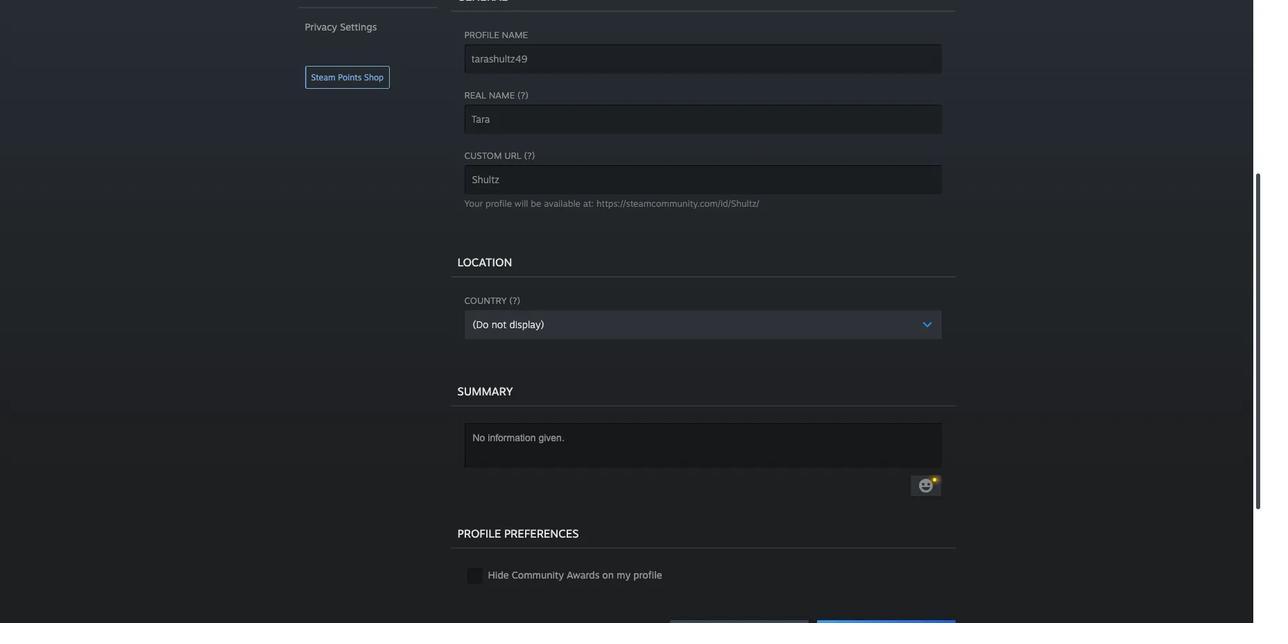 Task type: describe. For each thing, give the bounding box(es) containing it.
custom url (?)
[[465, 150, 535, 161]]

awards
[[567, 569, 600, 581]]

location
[[458, 255, 513, 269]]

your
[[465, 198, 483, 209]]

my
[[617, 569, 631, 581]]

profile for profile name
[[465, 29, 500, 40]]

profile for profile preferences
[[458, 527, 501, 541]]

privacy settings
[[305, 21, 377, 33]]

display)
[[510, 319, 545, 330]]

preferences
[[505, 527, 579, 541]]

No information given. text field
[[465, 423, 942, 468]]

be
[[531, 198, 542, 209]]

available
[[544, 198, 581, 209]]

name for profile
[[502, 29, 528, 40]]

real name (?)
[[465, 90, 529, 101]]

steam points shop
[[311, 72, 384, 83]]

https://steamcommunity.com/id/shultz/
[[597, 198, 760, 209]]

not
[[492, 319, 507, 330]]

summary
[[458, 385, 513, 398]]

on
[[603, 569, 614, 581]]



Task type: locate. For each thing, give the bounding box(es) containing it.
privacy settings link
[[298, 15, 437, 39]]

1 horizontal spatial profile
[[634, 569, 663, 581]]

profile left will
[[486, 198, 512, 209]]

country (?)
[[465, 295, 521, 306]]

(?) up (do not display)
[[510, 295, 521, 306]]

profile name
[[465, 29, 528, 40]]

(?)
[[518, 90, 529, 101], [524, 150, 535, 161], [510, 295, 521, 306]]

profile
[[486, 198, 512, 209], [634, 569, 663, 581]]

real
[[465, 90, 486, 101]]

at:
[[584, 198, 594, 209]]

steam
[[311, 72, 336, 83]]

(do
[[473, 319, 489, 330]]

1 vertical spatial (?)
[[524, 150, 535, 161]]

(?) right url
[[524, 150, 535, 161]]

name up real name (?)
[[502, 29, 528, 40]]

url
[[505, 150, 522, 161]]

0 vertical spatial profile
[[486, 198, 512, 209]]

steam points shop link
[[305, 66, 390, 89]]

community
[[512, 569, 564, 581]]

1 vertical spatial name
[[489, 90, 515, 101]]

custom
[[465, 150, 502, 161]]

0 vertical spatial (?)
[[518, 90, 529, 101]]

(?) for real name (?)
[[518, 90, 529, 101]]

privacy
[[305, 21, 337, 33]]

name for real
[[489, 90, 515, 101]]

profile up the real
[[465, 29, 500, 40]]

your profile will be available at: https://steamcommunity.com/id/shultz/
[[465, 198, 760, 209]]

None text field
[[465, 44, 942, 74], [465, 165, 942, 194], [465, 44, 942, 74], [465, 165, 942, 194]]

country
[[465, 295, 507, 306]]

profile right my
[[634, 569, 663, 581]]

2 vertical spatial (?)
[[510, 295, 521, 306]]

hide
[[488, 569, 509, 581]]

1 vertical spatial profile
[[634, 569, 663, 581]]

profile preferences
[[458, 527, 579, 541]]

profile
[[465, 29, 500, 40], [458, 527, 501, 541]]

will
[[515, 198, 529, 209]]

shop
[[364, 72, 384, 83]]

name
[[502, 29, 528, 40], [489, 90, 515, 101]]

1 vertical spatial profile
[[458, 527, 501, 541]]

settings
[[340, 21, 377, 33]]

profile up hide
[[458, 527, 501, 541]]

(do not display)
[[473, 319, 545, 330]]

(?) right the real
[[518, 90, 529, 101]]

0 vertical spatial name
[[502, 29, 528, 40]]

points
[[338, 72, 362, 83]]

None text field
[[465, 105, 942, 134]]

hide community awards on my profile
[[488, 569, 663, 581]]

name right the real
[[489, 90, 515, 101]]

0 horizontal spatial profile
[[486, 198, 512, 209]]

(?) for custom url (?)
[[524, 150, 535, 161]]

0 vertical spatial profile
[[465, 29, 500, 40]]



Task type: vqa. For each thing, say whether or not it's contained in the screenshot.
the 'Profile Name'
yes



